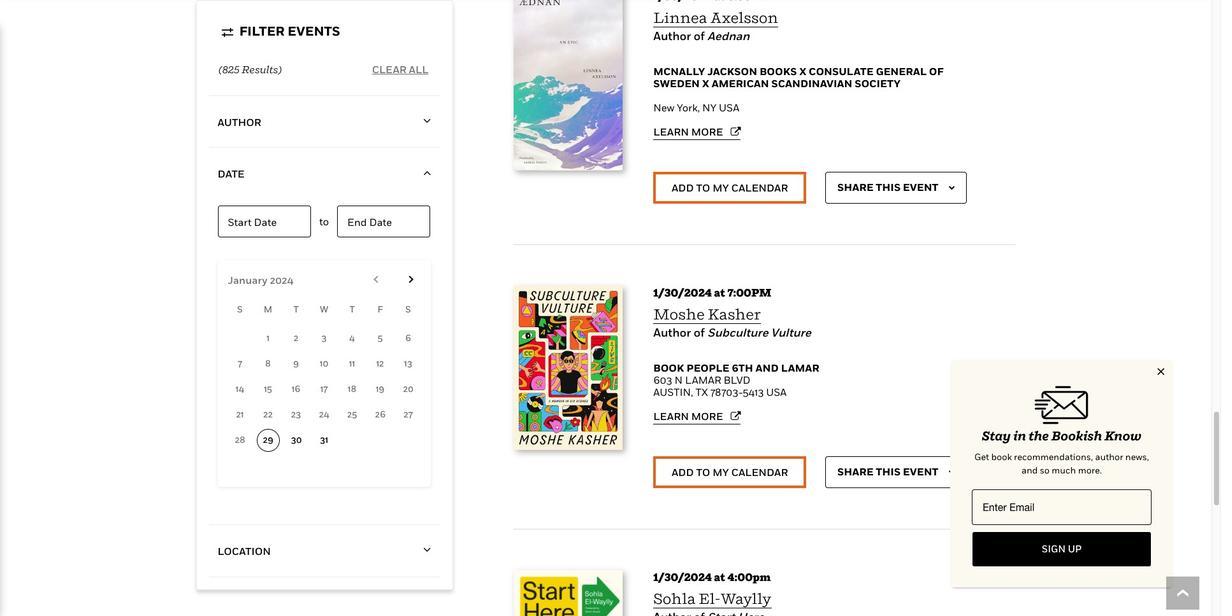 Task type: vqa. For each thing, say whether or not it's contained in the screenshot.
art,
no



Task type: describe. For each thing, give the bounding box(es) containing it.
78703-
[[710, 386, 743, 399]]

15
[[264, 384, 272, 395]]

0 vertical spatial usa
[[719, 102, 739, 114]]

share for linnea axelsson
[[837, 181, 874, 194]]

mcnally jackson books x consulate general of sweden x american scandinavian society
[[653, 65, 944, 90]]

3
[[321, 333, 327, 344]]

13
[[404, 358, 412, 369]]

stay in the bookish know
[[982, 429, 1142, 444]]

sohla
[[653, 591, 696, 608]]

18
[[348, 384, 356, 395]]

usa inside book people 6th and lamar 603 n lamar blvd austin , tx 78703-5413 usa
[[766, 386, 787, 399]]

17
[[320, 384, 328, 395]]

clear all
[[372, 63, 429, 76]]

this for linnea axelsson
[[876, 181, 901, 194]]

2024
[[270, 274, 293, 287]]

2
[[294, 333, 298, 344]]

learn more for linnea axelsson
[[653, 126, 723, 138]]

new
[[653, 102, 675, 114]]

jackson
[[708, 65, 757, 78]]

learn for moshe kasher
[[653, 411, 689, 423]]

0 horizontal spatial date
[[218, 168, 245, 180]]

much
[[1052, 465, 1076, 476]]

mcnally
[[653, 65, 705, 78]]

all
[[409, 63, 429, 76]]

start date
[[228, 216, 277, 228]]

author inside 1/30/2024 at 7:00pm moshe kasher author of subculture vulture
[[653, 327, 691, 340]]

12
[[376, 358, 384, 369]]

waylly
[[721, 591, 772, 608]]

news,
[[1125, 452, 1149, 463]]

21
[[236, 409, 244, 420]]

and
[[756, 362, 779, 375]]

moshe kasher link
[[653, 306, 761, 325]]

filter events image
[[221, 28, 233, 37]]

23
[[291, 409, 301, 420]]

603
[[653, 374, 672, 387]]

aednan image
[[513, 0, 622, 171]]

so
[[1040, 465, 1050, 476]]

22
[[263, 409, 273, 420]]

stay
[[982, 429, 1011, 444]]

at for 1/30/2024 at 4:00pm
[[714, 571, 725, 585]]

1 horizontal spatial lamar
[[781, 362, 820, 375]]

5
[[378, 333, 383, 344]]

sweden
[[653, 77, 700, 90]]

add for moshe kasher
[[672, 467, 694, 479]]

26
[[375, 409, 386, 420]]

at for 1/30/2024 at 7:00pm moshe kasher author of subculture vulture
[[714, 286, 725, 300]]

linnea
[[653, 9, 708, 26]]

subculture vulture image
[[513, 286, 622, 451]]

1 vertical spatial author
[[218, 116, 261, 129]]

(825
[[219, 63, 240, 76]]

add for linnea axelsson
[[672, 182, 694, 195]]

1 horizontal spatial x
[[799, 65, 806, 78]]

know
[[1105, 429, 1142, 444]]

×
[[1157, 361, 1166, 379]]

recommendations,
[[1014, 452, 1093, 463]]

× button
[[1157, 361, 1166, 379]]

2 s from the left
[[405, 304, 411, 315]]

9
[[293, 358, 299, 369]]

book
[[991, 452, 1012, 463]]

sign up button
[[972, 532, 1152, 568]]

location
[[218, 546, 271, 558]]

6
[[405, 333, 411, 344]]

28
[[235, 435, 245, 446]]

subculture vulture link
[[708, 327, 811, 340]]

january 2024
[[228, 274, 293, 287]]

1 t from the left
[[293, 304, 299, 315]]

clear
[[372, 63, 407, 76]]

date for start date
[[254, 216, 277, 228]]

angle up image for author
[[423, 115, 431, 127]]

bookish
[[1052, 429, 1102, 444]]

blvd
[[724, 374, 751, 387]]

7
[[238, 358, 242, 369]]

events
[[288, 24, 340, 39]]

f
[[377, 304, 383, 315]]

1 s from the left
[[237, 304, 243, 315]]

linnea axelsson author of aednan
[[653, 9, 778, 43]]

more for moshe kasher
[[691, 411, 723, 423]]

end
[[347, 216, 367, 228]]

8
[[265, 358, 271, 369]]

author inside linnea axelsson author of aednan
[[653, 30, 691, 43]]

calendar for linnea axelsson
[[731, 182, 788, 195]]

of for kasher
[[694, 327, 705, 340]]

2 t from the left
[[350, 304, 355, 315]]

get book recommendations, author news, and so much more.
[[975, 452, 1149, 476]]

axelsson
[[711, 9, 778, 26]]

1/30/2024 for 1/30/2024 at 7:00pm moshe kasher author of subculture vulture
[[653, 286, 712, 300]]



Task type: locate. For each thing, give the bounding box(es) containing it.
to for moshe kasher
[[696, 467, 710, 479]]

at up moshe kasher link
[[714, 286, 725, 300]]

event
[[903, 181, 939, 194], [903, 466, 939, 478]]

of inside 1/30/2024 at 7:00pm moshe kasher author of subculture vulture
[[694, 327, 705, 340]]

1/30/2024 at 4:00pm
[[653, 571, 771, 585]]

0 vertical spatial 1/30/2024
[[653, 286, 712, 300]]

0 vertical spatial to
[[696, 182, 710, 195]]

0 vertical spatial share this event
[[837, 181, 939, 194]]

19
[[376, 384, 385, 395]]

books
[[760, 65, 797, 78]]

ny
[[702, 102, 717, 114]]

share
[[837, 181, 874, 194], [837, 466, 874, 478]]

end date
[[347, 216, 392, 228]]

society
[[855, 77, 901, 90]]

date for end date
[[369, 216, 392, 228]]

2 vertical spatial author
[[653, 327, 691, 340]]

austin
[[653, 386, 691, 399]]

27
[[404, 409, 413, 420]]

1 vertical spatial learn
[[653, 411, 689, 423]]

0 vertical spatial angle up image
[[423, 115, 431, 127]]

this for moshe kasher
[[876, 466, 901, 478]]

learn down 'austin'
[[653, 411, 689, 423]]

2 share from the top
[[837, 466, 874, 478]]

0 horizontal spatial s
[[237, 304, 243, 315]]

author down (825
[[218, 116, 261, 129]]

usa right ny
[[719, 102, 739, 114]]

learn more link
[[653, 126, 741, 138], [653, 411, 741, 423]]

2 vertical spatial to
[[696, 467, 710, 479]]

1 vertical spatial learn more
[[653, 411, 723, 423]]

at up sohla el-waylly at the bottom
[[714, 571, 725, 585]]

more for linnea axelsson
[[691, 126, 723, 138]]

of
[[694, 30, 705, 43], [929, 65, 944, 78], [694, 327, 705, 340]]

linnea axelsson link
[[653, 9, 778, 28]]

sohla el-waylly
[[653, 591, 772, 608]]

author
[[1095, 452, 1123, 463]]

(825 results)
[[219, 63, 281, 76]]

2 vertical spatial angle up image
[[423, 545, 431, 557]]

0 vertical spatial more
[[691, 126, 723, 138]]

start
[[228, 216, 252, 228]]

1 horizontal spatial usa
[[766, 386, 787, 399]]

s left m
[[237, 304, 243, 315]]

2 at from the top
[[714, 571, 725, 585]]

learn down new
[[653, 126, 689, 138]]

add to my calendar for moshe kasher
[[672, 467, 788, 479]]

0 horizontal spatial lamar
[[685, 374, 721, 387]]

1/30/2024 up sohla
[[653, 571, 712, 585]]

more.
[[1078, 465, 1102, 476]]

1 1/30/2024 from the top
[[653, 286, 712, 300]]

my for moshe kasher
[[713, 467, 729, 479]]

10
[[320, 358, 328, 369]]

2 more from the top
[[691, 411, 723, 423]]

american
[[712, 77, 769, 90]]

,
[[698, 102, 700, 114], [691, 386, 693, 399]]

1 vertical spatial event
[[903, 466, 939, 478]]

m
[[264, 304, 272, 315]]

1 my from the top
[[713, 182, 729, 195]]

1 vertical spatial more
[[691, 411, 723, 423]]

1 share this event from the top
[[837, 181, 939, 194]]

more down tx
[[691, 411, 723, 423]]

learn more link for moshe kasher
[[653, 411, 741, 423]]

subculture
[[708, 327, 768, 340]]

0 vertical spatial ,
[[698, 102, 700, 114]]

lamar right and
[[781, 362, 820, 375]]

0 vertical spatial calendar
[[731, 182, 788, 195]]

25
[[347, 409, 357, 420]]

2 calendar from the top
[[731, 467, 788, 479]]

york
[[677, 102, 698, 114]]

1 vertical spatial of
[[929, 65, 944, 78]]

results)
[[242, 63, 281, 76]]

learn more for moshe kasher
[[653, 411, 723, 423]]

1 vertical spatial share this event
[[837, 466, 939, 478]]

scandinavian
[[772, 77, 852, 90]]

event for moshe kasher
[[903, 466, 939, 478]]

1 add from the top
[[672, 182, 694, 195]]

the
[[1029, 429, 1049, 444]]

, inside book people 6th and lamar 603 n lamar blvd austin , tx 78703-5413 usa
[[691, 386, 693, 399]]

of inside linnea axelsson author of aednan
[[694, 30, 705, 43]]

of down moshe kasher link
[[694, 327, 705, 340]]

angle up image for location
[[423, 545, 431, 557]]

el-
[[699, 591, 721, 608]]

0 vertical spatial of
[[694, 30, 705, 43]]

s right 'f' on the left of the page
[[405, 304, 411, 315]]

2 my from the top
[[713, 467, 729, 479]]

tx
[[696, 386, 708, 399]]

1 vertical spatial share
[[837, 466, 874, 478]]

Enter Email email field
[[972, 490, 1152, 526]]

14
[[236, 384, 244, 395]]

1 vertical spatial add
[[672, 467, 694, 479]]

share for moshe kasher
[[837, 466, 874, 478]]

1 at from the top
[[714, 286, 725, 300]]

start here image
[[513, 571, 622, 617]]

2 add to my calendar from the top
[[672, 467, 788, 479]]

sign up
[[1042, 544, 1082, 555]]

2 horizontal spatial date
[[369, 216, 392, 228]]

and
[[1022, 465, 1038, 476]]

6th
[[732, 362, 753, 375]]

add to my calendar for linnea axelsson
[[672, 182, 788, 195]]

1 vertical spatial my
[[713, 467, 729, 479]]

general
[[876, 65, 927, 78]]

1 vertical spatial calendar
[[731, 467, 788, 479]]

x right books
[[799, 65, 806, 78]]

1 learn more from the top
[[653, 126, 723, 138]]

1 vertical spatial this
[[876, 466, 901, 478]]

1 vertical spatial usa
[[766, 386, 787, 399]]

0 vertical spatial add
[[672, 182, 694, 195]]

consulate
[[809, 65, 874, 78]]

1 vertical spatial learn more link
[[653, 411, 741, 423]]

2 learn more link from the top
[[653, 411, 741, 423]]

1 vertical spatial ,
[[691, 386, 693, 399]]

angle up image for date
[[423, 167, 431, 179]]

author down linnea
[[653, 30, 691, 43]]

lamar right n
[[685, 374, 721, 387]]

aednan
[[708, 30, 750, 43]]

2 learn from the top
[[653, 411, 689, 423]]

date up start
[[218, 168, 245, 180]]

1/30/2024 up moshe
[[653, 286, 712, 300]]

1 add to my calendar from the top
[[672, 182, 788, 195]]

1 vertical spatial add to my calendar
[[672, 467, 788, 479]]

0 vertical spatial my
[[713, 182, 729, 195]]

up
[[1068, 544, 1082, 555]]

angle up image
[[423, 115, 431, 127], [423, 167, 431, 179], [423, 545, 431, 557]]

1 angle up image from the top
[[423, 115, 431, 127]]

add to my calendar
[[672, 182, 788, 195], [672, 467, 788, 479]]

, left tx
[[691, 386, 693, 399]]

book
[[653, 362, 684, 375]]

date
[[218, 168, 245, 180], [254, 216, 277, 228], [369, 216, 392, 228]]

24
[[319, 409, 329, 420]]

calendar for moshe kasher
[[731, 467, 788, 479]]

0 vertical spatial add to my calendar
[[672, 182, 788, 195]]

moshe
[[653, 306, 705, 323]]

learn more down tx
[[653, 411, 723, 423]]

2 this from the top
[[876, 466, 901, 478]]

learn more link for linnea axelsson
[[653, 126, 741, 138]]

0 vertical spatial learn
[[653, 126, 689, 138]]

of down linnea axelsson link
[[694, 30, 705, 43]]

2 share this event from the top
[[837, 466, 939, 478]]

1 horizontal spatial t
[[350, 304, 355, 315]]

share this event for linnea axelsson
[[837, 181, 939, 194]]

1/30/2024 for 1/30/2024 at 4:00pm
[[653, 571, 712, 585]]

t right m
[[293, 304, 299, 315]]

lamar
[[781, 362, 820, 375], [685, 374, 721, 387]]

1 vertical spatial 1/30/2024
[[653, 571, 712, 585]]

29
[[263, 435, 273, 446]]

0 vertical spatial learn more link
[[653, 126, 741, 138]]

author down moshe
[[653, 327, 691, 340]]

0 horizontal spatial x
[[702, 77, 709, 90]]

1 vertical spatial to
[[319, 215, 329, 228]]

30
[[291, 435, 302, 446]]

, left ny
[[698, 102, 700, 114]]

w
[[320, 304, 328, 315]]

t
[[293, 304, 299, 315], [350, 304, 355, 315]]

1 event from the top
[[903, 181, 939, 194]]

Start Date text field
[[218, 206, 311, 238]]

share this event
[[837, 181, 939, 194], [837, 466, 939, 478]]

of inside mcnally jackson books x consulate general of sweden x american scandinavian society
[[929, 65, 944, 78]]

1 horizontal spatial ,
[[698, 102, 700, 114]]

End Date text field
[[337, 206, 431, 238]]

2 1/30/2024 from the top
[[653, 571, 712, 585]]

kasher
[[708, 306, 761, 323]]

event for linnea axelsson
[[903, 181, 939, 194]]

1 calendar from the top
[[731, 182, 788, 195]]

2 event from the top
[[903, 466, 939, 478]]

of for consulate
[[929, 65, 944, 78]]

0 vertical spatial this
[[876, 181, 901, 194]]

sohla el-waylly link
[[653, 591, 772, 609]]

sign
[[1042, 544, 1066, 555]]

date right start
[[254, 216, 277, 228]]

learn for linnea axelsson
[[653, 126, 689, 138]]

1 vertical spatial angle up image
[[423, 167, 431, 179]]

to for linnea axelsson
[[696, 182, 710, 195]]

1 vertical spatial at
[[714, 571, 725, 585]]

at inside 1/30/2024 at 7:00pm moshe kasher author of subculture vulture
[[714, 286, 725, 300]]

3 angle up image from the top
[[423, 545, 431, 557]]

16
[[292, 384, 300, 395]]

book people 6th and lamar 603 n lamar blvd austin , tx 78703-5413 usa
[[653, 362, 820, 399]]

0 vertical spatial learn more
[[653, 126, 723, 138]]

1/30/2024 inside 1/30/2024 at 7:00pm moshe kasher author of subculture vulture
[[653, 286, 712, 300]]

0 vertical spatial author
[[653, 30, 691, 43]]

0 horizontal spatial ,
[[691, 386, 693, 399]]

n
[[675, 374, 683, 387]]

31
[[320, 435, 328, 446]]

of right general
[[929, 65, 944, 78]]

get
[[975, 452, 989, 463]]

more
[[691, 126, 723, 138], [691, 411, 723, 423]]

2 add from the top
[[672, 467, 694, 479]]

0 horizontal spatial usa
[[719, 102, 739, 114]]

new york , ny usa
[[653, 102, 739, 114]]

in
[[1013, 429, 1026, 444]]

1 share from the top
[[837, 181, 874, 194]]

4
[[349, 333, 355, 344]]

1 more from the top
[[691, 126, 723, 138]]

1 horizontal spatial date
[[254, 216, 277, 228]]

filter
[[239, 24, 285, 39]]

0 vertical spatial event
[[903, 181, 939, 194]]

learn more link down new york , ny usa
[[653, 126, 741, 138]]

1 learn more link from the top
[[653, 126, 741, 138]]

2 angle up image from the top
[[423, 167, 431, 179]]

january
[[228, 274, 268, 287]]

usa right the 5413
[[766, 386, 787, 399]]

usa
[[719, 102, 739, 114], [766, 386, 787, 399]]

1
[[267, 333, 269, 344]]

1 horizontal spatial s
[[405, 304, 411, 315]]

20
[[403, 384, 413, 395]]

x up ny
[[702, 77, 709, 90]]

t left 'f' on the left of the page
[[350, 304, 355, 315]]

share this event for moshe kasher
[[837, 466, 939, 478]]

0 vertical spatial at
[[714, 286, 725, 300]]

s
[[237, 304, 243, 315], [405, 304, 411, 315]]

2 learn more from the top
[[653, 411, 723, 423]]

aednan link
[[708, 30, 750, 43]]

1 learn from the top
[[653, 126, 689, 138]]

11
[[349, 358, 355, 369]]

2 vertical spatial of
[[694, 327, 705, 340]]

more down ny
[[691, 126, 723, 138]]

1 this from the top
[[876, 181, 901, 194]]

date right end
[[369, 216, 392, 228]]

0 horizontal spatial t
[[293, 304, 299, 315]]

at
[[714, 286, 725, 300], [714, 571, 725, 585]]

learn more link down tx
[[653, 411, 741, 423]]

filter events
[[239, 24, 340, 39]]

my for linnea axelsson
[[713, 182, 729, 195]]

learn more down the york
[[653, 126, 723, 138]]

0 vertical spatial share
[[837, 181, 874, 194]]

7:00pm
[[727, 286, 771, 300]]



